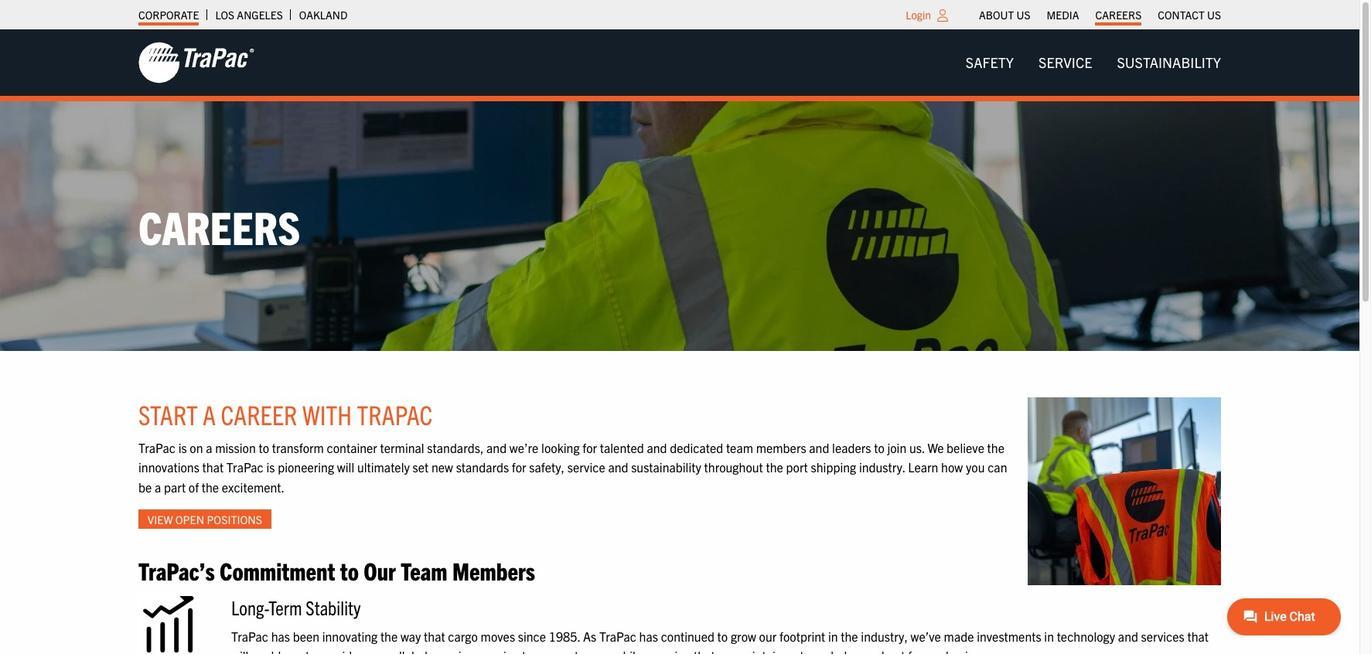 Task type: locate. For each thing, give the bounding box(es) containing it.
1 us from the left
[[1017, 8, 1031, 22]]

for down we've in the bottom of the page
[[908, 649, 923, 655]]

shipping
[[811, 460, 857, 475]]

media
[[1047, 8, 1080, 22]]

and left services at bottom
[[1119, 629, 1139, 644]]

0 vertical spatial will
[[337, 460, 355, 475]]

for right looking
[[583, 440, 597, 455]]

been
[[293, 629, 320, 644]]

commitment
[[220, 556, 335, 586]]

1 in from the left
[[829, 629, 838, 644]]

will left enable
[[231, 649, 249, 655]]

is up the excitement.
[[267, 460, 275, 475]]

0 horizontal spatial our
[[536, 649, 553, 655]]

ultimately
[[357, 460, 410, 475]]

will down container
[[337, 460, 355, 475]]

menu bar containing safety
[[954, 47, 1234, 78]]

2 vertical spatial for
[[908, 649, 923, 655]]

standards,
[[427, 440, 484, 455]]

trapac has been innovating the way that cargo moves since 1985. as trapac has continued to grow our footprint in the industry, we've made investments in technology and services that will enable us to provide unparalleled premium service to our customers while ensuring that we maintain a strong balance sheet for our business.
[[231, 629, 1209, 655]]

that
[[202, 460, 224, 475], [424, 629, 445, 644], [1188, 629, 1209, 644], [694, 649, 715, 655]]

balance
[[831, 649, 874, 655]]

continued
[[661, 629, 715, 644]]

2 horizontal spatial our
[[926, 649, 943, 655]]

leaders
[[833, 440, 872, 455]]

for
[[583, 440, 597, 455], [512, 460, 527, 475], [908, 649, 923, 655]]

0 horizontal spatial is
[[178, 440, 187, 455]]

open
[[176, 513, 204, 527]]

a
[[203, 398, 216, 431], [206, 440, 212, 455], [155, 480, 161, 495], [786, 649, 792, 655]]

the right of
[[202, 480, 219, 495]]

0 horizontal spatial us
[[1017, 8, 1031, 22]]

0 horizontal spatial service
[[482, 649, 519, 655]]

0 horizontal spatial careers
[[138, 198, 300, 254]]

the up unparalleled
[[381, 629, 398, 644]]

and
[[487, 440, 507, 455], [647, 440, 667, 455], [810, 440, 830, 455], [608, 460, 629, 475], [1119, 629, 1139, 644]]

service down moves
[[482, 649, 519, 655]]

term
[[269, 595, 302, 620]]

we
[[718, 649, 733, 655]]

for down we're
[[512, 460, 527, 475]]

has up enable
[[271, 629, 290, 644]]

is left on
[[178, 440, 187, 455]]

los
[[215, 8, 235, 22]]

1 horizontal spatial for
[[583, 440, 597, 455]]

us inside contact us link
[[1208, 8, 1222, 22]]

sustainability
[[631, 460, 702, 475]]

terminal
[[380, 440, 425, 455]]

team
[[401, 556, 448, 586]]

will inside trapac is on a mission to transform container terminal standards, and we're looking for talented and dedicated team members and leaders to join us. we believe the innovations that trapac is pioneering will ultimately set new standards for safety, service and sustainability throughout the port shipping industry. learn how you can be a part of the excitement.
[[337, 460, 355, 475]]

us.
[[910, 440, 925, 455]]

join
[[888, 440, 907, 455]]

that down on
[[202, 460, 224, 475]]

pioneering
[[278, 460, 334, 475]]

stability
[[306, 595, 361, 620]]

0 vertical spatial service
[[568, 460, 606, 475]]

container
[[327, 440, 378, 455]]

us right contact
[[1208, 8, 1222, 22]]

trapac up enable
[[231, 629, 268, 644]]

of
[[189, 480, 199, 495]]

us inside "about us" link
[[1017, 8, 1031, 22]]

to left join
[[874, 440, 885, 455]]

menu bar down "careers" link
[[954, 47, 1234, 78]]

and up standards
[[487, 440, 507, 455]]

sustainability link
[[1105, 47, 1234, 78]]

us
[[1017, 8, 1031, 22], [1208, 8, 1222, 22]]

oakland
[[299, 8, 348, 22]]

transform
[[272, 440, 324, 455]]

has up the ensuring on the bottom
[[640, 629, 658, 644]]

1 horizontal spatial us
[[1208, 8, 1222, 22]]

1 vertical spatial menu bar
[[954, 47, 1234, 78]]

corporate image
[[138, 41, 255, 84]]

that right services at bottom
[[1188, 629, 1209, 644]]

in left technology in the bottom of the page
[[1045, 629, 1055, 644]]

2 horizontal spatial for
[[908, 649, 923, 655]]

has
[[271, 629, 290, 644], [640, 629, 658, 644]]

1 horizontal spatial in
[[1045, 629, 1055, 644]]

long-term stability
[[231, 595, 361, 620]]

us right the about
[[1017, 8, 1031, 22]]

career
[[221, 398, 297, 431]]

our down since
[[536, 649, 553, 655]]

in up balance
[[829, 629, 838, 644]]

view open positions
[[148, 513, 262, 527]]

will
[[337, 460, 355, 475], [231, 649, 249, 655]]

us
[[290, 649, 303, 655]]

and down talented
[[608, 460, 629, 475]]

our
[[364, 556, 396, 586]]

safety
[[966, 53, 1014, 71]]

while
[[615, 649, 642, 655]]

corporate link
[[138, 4, 199, 26]]

menu bar up the 'service'
[[971, 4, 1230, 26]]

oakland link
[[299, 4, 348, 26]]

that right way in the bottom left of the page
[[424, 629, 445, 644]]

about us link
[[980, 4, 1031, 26]]

we've
[[911, 629, 942, 644]]

0 horizontal spatial for
[[512, 460, 527, 475]]

trapac
[[357, 398, 433, 431], [138, 440, 176, 455], [227, 460, 264, 475], [231, 629, 268, 644], [600, 629, 637, 644]]

1 horizontal spatial service
[[568, 460, 606, 475]]

0 horizontal spatial has
[[271, 629, 290, 644]]

a up on
[[203, 398, 216, 431]]

2 us from the left
[[1208, 8, 1222, 22]]

the
[[988, 440, 1005, 455], [766, 460, 784, 475], [202, 480, 219, 495], [381, 629, 398, 644], [841, 629, 859, 644]]

1 horizontal spatial is
[[267, 460, 275, 475]]

0 vertical spatial careers
[[1096, 8, 1142, 22]]

believe
[[947, 440, 985, 455]]

our up maintain
[[760, 629, 777, 644]]

a inside trapac has been innovating the way that cargo moves since 1985. as trapac has continued to grow our footprint in the industry, we've made investments in technology and services that will enable us to provide unparalleled premium service to our customers while ensuring that we maintain a strong balance sheet for our business.
[[786, 649, 792, 655]]

with
[[302, 398, 352, 431]]

learn
[[909, 460, 939, 475]]

1 vertical spatial will
[[231, 649, 249, 655]]

members
[[453, 556, 535, 586]]

in
[[829, 629, 838, 644], [1045, 629, 1055, 644]]

menu bar
[[971, 4, 1230, 26], [954, 47, 1234, 78]]

1 horizontal spatial careers
[[1096, 8, 1142, 22]]

the up balance
[[841, 629, 859, 644]]

the up can
[[988, 440, 1005, 455]]

unparalleled
[[362, 649, 428, 655]]

1 horizontal spatial has
[[640, 629, 658, 644]]

to down since
[[522, 649, 533, 655]]

0 vertical spatial menu bar
[[971, 4, 1230, 26]]

0 horizontal spatial will
[[231, 649, 249, 655]]

technology
[[1057, 629, 1116, 644]]

login
[[906, 8, 932, 22]]

service down looking
[[568, 460, 606, 475]]

enable
[[252, 649, 288, 655]]

view
[[148, 513, 173, 527]]

trapac's commitment to our team members
[[138, 556, 535, 586]]

ensuring
[[645, 649, 691, 655]]

business.
[[946, 649, 996, 655]]

0 vertical spatial for
[[583, 440, 597, 455]]

a down footprint
[[786, 649, 792, 655]]

2 in from the left
[[1045, 629, 1055, 644]]

and up shipping
[[810, 440, 830, 455]]

we're
[[510, 440, 539, 455]]

0 horizontal spatial in
[[829, 629, 838, 644]]

los angeles
[[215, 8, 283, 22]]

0 vertical spatial is
[[178, 440, 187, 455]]

1 horizontal spatial will
[[337, 460, 355, 475]]

to right us
[[306, 649, 316, 655]]

login link
[[906, 8, 932, 22]]

careers
[[1096, 8, 1142, 22], [138, 198, 300, 254]]

1 vertical spatial service
[[482, 649, 519, 655]]

our down we've in the bottom of the page
[[926, 649, 943, 655]]

1985.
[[549, 629, 581, 644]]

to right mission
[[259, 440, 269, 455]]

our
[[760, 629, 777, 644], [536, 649, 553, 655], [926, 649, 943, 655]]



Task type: vqa. For each thing, say whether or not it's contained in the screenshot.
Positions
yes



Task type: describe. For each thing, give the bounding box(es) containing it.
contact us link
[[1158, 4, 1222, 26]]

you
[[966, 460, 985, 475]]

safety,
[[529, 460, 565, 475]]

service inside trapac is on a mission to transform container terminal standards, and we're looking for talented and dedicated team members and leaders to join us. we believe the innovations that trapac is pioneering will ultimately set new standards for safety, service and sustainability throughout the port shipping industry. learn how you can be a part of the excitement.
[[568, 460, 606, 475]]

trapac up while
[[600, 629, 637, 644]]

customers
[[556, 649, 612, 655]]

talented
[[600, 440, 644, 455]]

1 horizontal spatial our
[[760, 629, 777, 644]]

made
[[944, 629, 974, 644]]

sustainability
[[1118, 53, 1222, 71]]

careers inside menu bar
[[1096, 8, 1142, 22]]

that left 'we'
[[694, 649, 715, 655]]

and up sustainability
[[647, 440, 667, 455]]

angeles
[[237, 8, 283, 22]]

port
[[787, 460, 808, 475]]

trapac up terminal
[[357, 398, 433, 431]]

1 has from the left
[[271, 629, 290, 644]]

provide
[[319, 649, 359, 655]]

since
[[518, 629, 546, 644]]

part
[[164, 480, 186, 495]]

trapac is on a mission to transform container terminal standards, and we're looking for talented and dedicated team members and leaders to join us. we believe the innovations that trapac is pioneering will ultimately set new standards for safety, service and sustainability throughout the port shipping industry. learn how you can be a part of the excitement.
[[138, 440, 1008, 495]]

new
[[432, 460, 453, 475]]

a right on
[[206, 440, 212, 455]]

start
[[138, 398, 198, 431]]

investments
[[977, 629, 1042, 644]]

trapac up innovations
[[138, 440, 176, 455]]

the down members
[[766, 460, 784, 475]]

us for about us
[[1017, 8, 1031, 22]]

corporate
[[138, 8, 199, 22]]

set
[[413, 460, 429, 475]]

industry,
[[861, 629, 908, 644]]

los angeles link
[[215, 4, 283, 26]]

careers link
[[1096, 4, 1142, 26]]

industry.
[[860, 460, 906, 475]]

media link
[[1047, 4, 1080, 26]]

innovations
[[138, 460, 200, 475]]

looking
[[542, 440, 580, 455]]

about us
[[980, 8, 1031, 22]]

way
[[401, 629, 421, 644]]

will inside trapac has been innovating the way that cargo moves since 1985. as trapac has continued to grow our footprint in the industry, we've made investments in technology and services that will enable us to provide unparalleled premium service to our customers while ensuring that we maintain a strong balance sheet for our business.
[[231, 649, 249, 655]]

1 vertical spatial careers
[[138, 198, 300, 254]]

positions
[[207, 513, 262, 527]]

service link
[[1027, 47, 1105, 78]]

standards
[[456, 460, 509, 475]]

moves
[[481, 629, 515, 644]]

how
[[942, 460, 963, 475]]

be
[[138, 480, 152, 495]]

that inside trapac is on a mission to transform container terminal standards, and we're looking for talented and dedicated team members and leaders to join us. we believe the innovations that trapac is pioneering will ultimately set new standards for safety, service and sustainability throughout the port shipping industry. learn how you can be a part of the excitement.
[[202, 460, 224, 475]]

team
[[726, 440, 754, 455]]

service menu item
[[1027, 47, 1105, 78]]

1 vertical spatial is
[[267, 460, 275, 475]]

2 has from the left
[[640, 629, 658, 644]]

for inside trapac has been innovating the way that cargo moves since 1985. as trapac has continued to grow our footprint in the industry, we've made investments in technology and services that will enable us to provide unparalleled premium service to our customers while ensuring that we maintain a strong balance sheet for our business.
[[908, 649, 923, 655]]

grow
[[731, 629, 757, 644]]

trapac's
[[138, 556, 215, 586]]

on
[[190, 440, 203, 455]]

menu bar containing about us
[[971, 4, 1230, 26]]

us for contact us
[[1208, 8, 1222, 22]]

1 vertical spatial for
[[512, 460, 527, 475]]

can
[[988, 460, 1008, 475]]

to up 'we'
[[718, 629, 728, 644]]

excitement.
[[222, 480, 285, 495]]

innovating
[[322, 629, 378, 644]]

view open positions link
[[138, 510, 271, 530]]

members
[[756, 440, 807, 455]]

start a career with trapac
[[138, 398, 433, 431]]

mission
[[215, 440, 256, 455]]

trapac up the excitement.
[[227, 460, 264, 475]]

sheet
[[876, 649, 906, 655]]

about
[[980, 8, 1015, 22]]

contact
[[1158, 8, 1205, 22]]

footprint
[[780, 629, 826, 644]]

to left our
[[340, 556, 359, 586]]

premium
[[431, 649, 479, 655]]

dedicated
[[670, 440, 724, 455]]

a right be
[[155, 480, 161, 495]]

service
[[1039, 53, 1093, 71]]

and inside trapac has been innovating the way that cargo moves since 1985. as trapac has continued to grow our footprint in the industry, we've made investments in technology and services that will enable us to provide unparalleled premium service to our customers while ensuring that we maintain a strong balance sheet for our business.
[[1119, 629, 1139, 644]]

safety link
[[954, 47, 1027, 78]]

contact us
[[1158, 8, 1222, 22]]

cargo
[[448, 629, 478, 644]]

start a career with trapac main content
[[123, 398, 1237, 655]]

light image
[[938, 9, 949, 22]]

maintain
[[736, 649, 783, 655]]

long-
[[231, 595, 269, 620]]

throughout
[[705, 460, 764, 475]]

we
[[928, 440, 944, 455]]

strong
[[795, 649, 828, 655]]

service inside trapac has been innovating the way that cargo moves since 1985. as trapac has continued to grow our footprint in the industry, we've made investments in technology and services that will enable us to provide unparalleled premium service to our customers while ensuring that we maintain a strong balance sheet for our business.
[[482, 649, 519, 655]]



